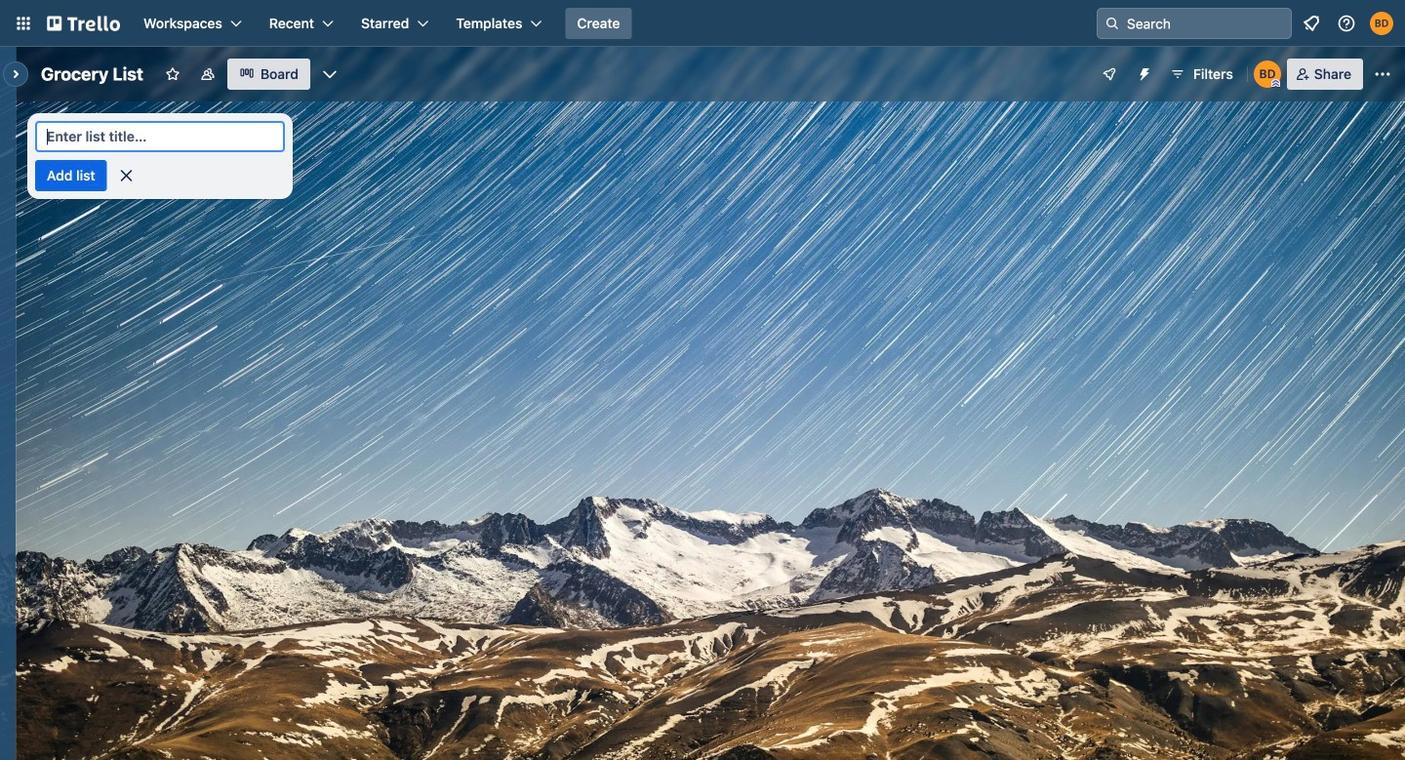 Task type: locate. For each thing, give the bounding box(es) containing it.
this member is an admin of this board. image
[[1271, 79, 1280, 88]]

Board name text field
[[31, 59, 153, 90]]

show menu image
[[1373, 64, 1392, 84]]

workspace visible image
[[200, 66, 216, 82]]

barb dwyer (barbdwyer3) image right open information menu image
[[1370, 12, 1393, 35]]

0 horizontal spatial barb dwyer (barbdwyer3) image
[[1254, 60, 1281, 88]]

barb dwyer (barbdwyer3) image
[[1370, 12, 1393, 35], [1254, 60, 1281, 88]]

Enter list title… text field
[[35, 121, 285, 152]]

0 vertical spatial barb dwyer (barbdwyer3) image
[[1370, 12, 1393, 35]]

barb dwyer (barbdwyer3) image down search field
[[1254, 60, 1281, 88]]

star or unstar board image
[[165, 66, 180, 82]]



Task type: describe. For each thing, give the bounding box(es) containing it.
back to home image
[[47, 8, 120, 39]]

open information menu image
[[1337, 14, 1356, 33]]

cancel list editing image
[[117, 166, 136, 185]]

1 horizontal spatial barb dwyer (barbdwyer3) image
[[1370, 12, 1393, 35]]

0 notifications image
[[1300, 12, 1323, 35]]

Search field
[[1120, 10, 1291, 37]]

power ups image
[[1102, 66, 1117, 82]]

1 vertical spatial barb dwyer (barbdwyer3) image
[[1254, 60, 1281, 88]]

customize views image
[[320, 64, 340, 84]]

primary element
[[0, 0, 1405, 47]]

search image
[[1105, 16, 1120, 31]]

automation image
[[1129, 59, 1156, 86]]



Task type: vqa. For each thing, say whether or not it's contained in the screenshot.
leftmost sm image
no



